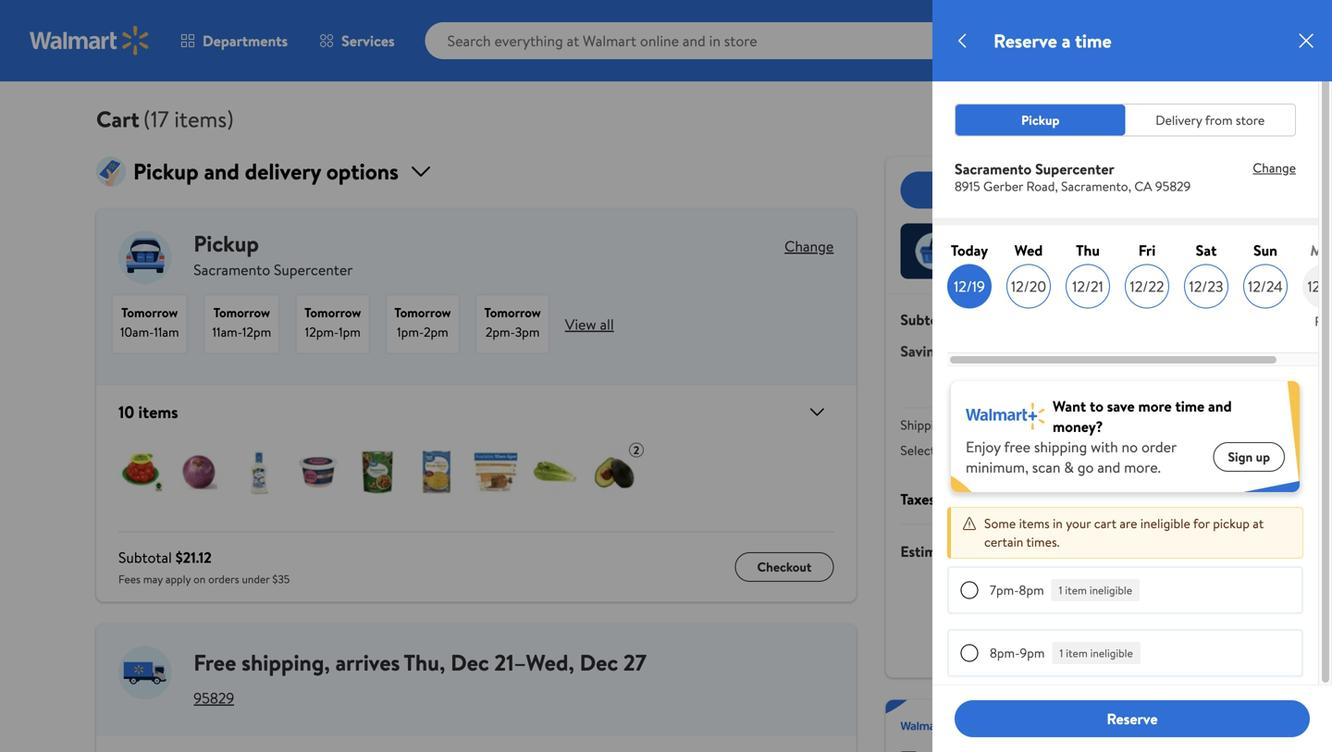 Task type: vqa. For each thing, say whether or not it's contained in the screenshot.
progress bar associated with 3 stars
no



Task type: locate. For each thing, give the bounding box(es) containing it.
1 vertical spatial and
[[1098, 457, 1121, 478]]

None radio
[[961, 644, 979, 663], [961, 707, 979, 726], [961, 644, 979, 663], [961, 707, 979, 726]]

tomorrow up 11am-
[[214, 304, 270, 322]]

monthly payments available for eligible items. continue with affirm
[[969, 618, 1222, 657]]

sacramento supercenter
[[194, 260, 353, 280]]

1 horizontal spatial items
[[1020, 515, 1050, 533]]

delivery left or
[[939, 441, 983, 460]]

sacramento inside sacramento supercenter 8915 gerber road, sacramento, ca 95829
[[955, 159, 1032, 179]]

1 vertical spatial 1 item ineligible
[[1060, 646, 1134, 661]]

95829 right ca
[[1156, 177, 1191, 195]]

12/2 button
[[1303, 264, 1333, 309]]

0 horizontal spatial select
[[901, 441, 936, 460]]

0 vertical spatial save
[[1108, 396, 1135, 417]]

0 vertical spatial item
[[1066, 583, 1087, 598]]

Search search field
[[425, 22, 1018, 59]]

great value seasoned croutons, 5 oz resealable bag with addon services image
[[355, 450, 400, 495]]

1 horizontal spatial for
[[1194, 515, 1211, 533]]

items) for subtotal (17 items)
[[980, 310, 1020, 330]]

1 item ineligible up available
[[1059, 583, 1133, 598]]

from
[[1206, 111, 1233, 129]]

getting
[[1156, 708, 1198, 726]]

reserve inside button
[[1107, 709, 1158, 729]]

tomorrow up 10am-
[[121, 304, 178, 322]]

1 vertical spatial 95829
[[194, 688, 234, 709]]

delivery
[[1156, 111, 1203, 129]]

1 horizontal spatial change
[[1254, 159, 1297, 177]]

0 horizontal spatial items
[[138, 401, 178, 424]]

time
[[1075, 28, 1112, 54], [1176, 396, 1205, 417], [1127, 708, 1153, 726]]

save left getting
[[1100, 708, 1124, 726]]

in
[[1053, 515, 1063, 533]]

tomorrow up 12pm-
[[305, 304, 361, 322]]

,
[[324, 647, 330, 678]]

0 horizontal spatial your
[[964, 726, 989, 744]]

supercenter inside sacramento supercenter 8915 gerber road, sacramento, ca 95829
[[1036, 159, 1115, 179]]

1 up delivered!
[[1065, 709, 1068, 724]]

tomorrow up the 2pm-
[[485, 304, 541, 322]]

0 horizontal spatial supercenter
[[274, 260, 353, 280]]

with left no
[[1091, 437, 1119, 457]]

free
[[1005, 437, 1031, 457]]

time inside want to save more time and money?
[[1176, 396, 1205, 417]]

pickup up sacramento supercenter
[[194, 228, 259, 259]]

1 vertical spatial with
[[1158, 639, 1182, 657]]

at down more.
[[1146, 489, 1159, 510]]

1 vertical spatial for
[[1126, 618, 1142, 636]]

sacramento for sacramento supercenter 8915 gerber road, sacramento, ca 95829
[[955, 159, 1032, 179]]

and
[[1209, 396, 1233, 417], [1098, 457, 1121, 478]]

3pm
[[515, 323, 540, 341]]

supercenter up the checkout all items
[[1036, 159, 1115, 179]]

ineligible down calculated at checkout
[[1141, 515, 1191, 533]]

for down checkout
[[1194, 515, 1211, 533]]

1 vertical spatial 1
[[1060, 646, 1064, 661]]

1 horizontal spatial sacramento
[[955, 159, 1032, 179]]

item up delivered!
[[1071, 709, 1093, 724]]

ca
[[1135, 177, 1153, 195]]

2 vertical spatial item
[[1071, 709, 1093, 724]]

all right road,
[[1067, 180, 1082, 200]]

1 for 9pm
[[1060, 646, 1064, 661]]

0 vertical spatial supercenter
[[1036, 159, 1115, 179]]

0 horizontal spatial for
[[1126, 618, 1142, 636]]

some
[[985, 515, 1016, 533]]

(17 down the 12/19 'button'
[[959, 310, 976, 330]]

1 vertical spatial pickup
[[194, 228, 259, 259]]

reserve button
[[955, 701, 1311, 738]]

0 vertical spatial 95829
[[1156, 177, 1191, 195]]

95829 inside sacramento supercenter 8915 gerber road, sacramento, ca 95829
[[1156, 177, 1191, 195]]

series
[[1052, 233, 1086, 251]]

your right in
[[1066, 515, 1092, 533]]

(17 right cart
[[143, 104, 169, 135]]

subtotal up may
[[118, 547, 172, 568]]

reserve
[[994, 28, 1058, 54], [1107, 709, 1158, 729]]

checkout for checkout
[[758, 558, 812, 576]]

1 horizontal spatial your
[[1066, 515, 1092, 533]]

1 vertical spatial change button
[[785, 236, 834, 256]]

0 horizontal spatial (17
[[143, 104, 169, 135]]

4 tomorrow from the left
[[395, 304, 451, 322]]

1 vertical spatial all
[[600, 314, 614, 334]]

subtotal up savings
[[901, 310, 955, 330]]

& inside unlock free delivery & save time getting your groceries delivered!
[[1088, 708, 1097, 726]]

item
[[1066, 583, 1087, 598], [1066, 646, 1088, 661], [1071, 709, 1093, 724]]

0 horizontal spatial to
[[1041, 441, 1053, 460]]

1 horizontal spatial 95829
[[1156, 177, 1191, 195]]

items for 10 items
[[138, 401, 178, 424]]

ineligible
[[1141, 515, 1191, 533], [1090, 583, 1133, 598], [1091, 646, 1134, 661], [1095, 709, 1138, 724]]

at down up
[[1253, 515, 1264, 533]]

tomorrow up 1pm- on the left top of page
[[395, 304, 451, 322]]

checkout inside button
[[1002, 180, 1064, 200]]

0 horizontal spatial all
[[600, 314, 614, 334]]

0 horizontal spatial sacramento
[[194, 260, 270, 280]]

walmart image
[[30, 26, 150, 56]]

95829 down the free
[[194, 688, 234, 709]]

is
[[1099, 233, 1108, 251]]

0 vertical spatial subtotal
[[901, 310, 955, 330]]

0 horizontal spatial with
[[1091, 437, 1119, 457]]

back image
[[951, 30, 974, 52]]

item down available
[[1066, 646, 1088, 661]]

and up select button
[[1209, 396, 1233, 417]]

for
[[1194, 515, 1211, 533], [1126, 618, 1142, 636]]

eligible
[[1145, 618, 1185, 636]]

to right want
[[1090, 396, 1104, 417]]

0 vertical spatial 1 item ineligible
[[1059, 583, 1133, 598]]

select delivery or pickup to view fees
[[901, 441, 1108, 460]]

to inside want to save more time and money?
[[1090, 396, 1104, 417]]

change inside reserve a time dialog
[[1254, 159, 1297, 177]]

thu,
[[404, 647, 446, 678]]

sacramento up tomorrow 11am-12pm at the top left of page
[[194, 260, 270, 280]]

1 vertical spatial reserve
[[1107, 709, 1158, 729]]

0 vertical spatial for
[[1194, 515, 1211, 533]]

change
[[1254, 159, 1297, 177], [785, 236, 834, 256]]

0 horizontal spatial checkout
[[758, 558, 812, 576]]

1 vertical spatial delivery
[[1040, 708, 1085, 726]]

checkout all items button
[[901, 172, 1222, 209]]

1 horizontal spatial and
[[1209, 396, 1233, 417]]

0 vertical spatial to
[[1090, 396, 1104, 417]]

1 vertical spatial subtotal
[[118, 547, 172, 568]]

items
[[1086, 180, 1121, 200], [138, 401, 178, 424], [1020, 515, 1050, 533]]

2 vertical spatial $978.09
[[1164, 540, 1222, 563]]

12/20
[[1012, 276, 1047, 297]]

checkout for checkout all items
[[1002, 180, 1064, 200]]

0 vertical spatial sacramento
[[955, 159, 1032, 179]]

sacramento,
[[1062, 177, 1132, 195]]

to left view
[[1041, 441, 1053, 460]]

your inside unlock free delivery & save time getting your groceries delivered!
[[964, 726, 989, 744]]

1 vertical spatial supercenter
[[274, 260, 353, 280]]

walmart plus image
[[966, 403, 1046, 430]]

time right more
[[1176, 396, 1205, 417]]

free shipping , arrives thu, dec 21–wed, dec 27
[[194, 647, 647, 678]]

1 horizontal spatial shipping
[[1035, 437, 1088, 457]]

0 horizontal spatial change button
[[785, 236, 834, 256]]

selling
[[1111, 233, 1146, 251]]

items) right cart
[[174, 104, 234, 135]]

2 dec from the left
[[580, 647, 618, 678]]

payments
[[1018, 618, 1072, 636]]

1 vertical spatial checkout
[[758, 558, 812, 576]]

1 vertical spatial pickup
[[1214, 515, 1250, 533]]

item up available
[[1066, 583, 1087, 598]]

0 vertical spatial items)
[[174, 104, 234, 135]]

estimated total
[[901, 541, 1000, 562]]

2 horizontal spatial time
[[1176, 396, 1205, 417]]

dec right thu,
[[451, 647, 489, 678]]

0 vertical spatial &
[[1065, 457, 1074, 478]]

1 horizontal spatial all
[[1067, 180, 1082, 200]]

items) for cart (17 items)
[[174, 104, 234, 135]]

pickup
[[1022, 111, 1060, 129], [194, 228, 259, 259]]

3 tomorrow from the left
[[305, 304, 361, 322]]

items left ca
[[1086, 180, 1121, 200]]

0 horizontal spatial dec
[[451, 647, 489, 678]]

(hot) freshness guaranteed lemon pepper rotisserie whole chicken, 2.25 lb., 19g protein per serving, serving size 3 oz with addon services image
[[474, 450, 518, 495]]

1 horizontal spatial &
[[1088, 708, 1097, 726]]

pickup down checkout
[[1214, 515, 1250, 533]]

9pm
[[1020, 644, 1045, 662]]

scan
[[1033, 457, 1061, 478]]

1 horizontal spatial supercenter
[[1036, 159, 1115, 179]]

tomorrow inside the tomorrow 10am-11am
[[121, 304, 178, 322]]

pickup right or
[[1001, 441, 1038, 460]]

1
[[1059, 583, 1063, 598], [1060, 646, 1064, 661], [1065, 709, 1068, 724]]

save inside unlock free delivery & save time getting your groceries delivered!
[[1100, 708, 1124, 726]]

1 vertical spatial $978.09
[[1170, 373, 1222, 393]]

reserve for reserve
[[1107, 709, 1158, 729]]

pickup up sacramento supercenter 8915 gerber road, sacramento, ca 95829
[[1022, 111, 1060, 129]]

1 vertical spatial item
[[1066, 646, 1088, 661]]

more.
[[1125, 457, 1161, 478]]

1 select from the left
[[901, 441, 936, 460]]

time inside unlock free delivery & save time getting your groceries delivered!
[[1127, 708, 1153, 726]]

0 horizontal spatial subtotal
[[118, 547, 172, 568]]

1 horizontal spatial subtotal
[[901, 310, 955, 330]]

jumbo red onions per pound, whole with addon services image
[[178, 450, 222, 495]]

sacramento down the pickup button
[[955, 159, 1032, 179]]

it's
[[1095, 251, 1111, 269]]

21–wed,
[[495, 647, 575, 678]]

1 horizontal spatial reserve
[[1107, 709, 1158, 729]]

for up the continue
[[1126, 618, 1142, 636]]

$978.09
[[1274, 46, 1305, 59], [1170, 373, 1222, 393], [1164, 540, 1222, 563]]

8915
[[955, 177, 981, 195]]

1 vertical spatial shipping
[[242, 647, 324, 678]]

0 vertical spatial all
[[1067, 180, 1082, 200]]

0 horizontal spatial pickup
[[194, 228, 259, 259]]

savings
[[901, 341, 950, 361]]

save left more
[[1108, 396, 1135, 417]]

and inside want to save more time and money?
[[1209, 396, 1233, 417]]

sun
[[1254, 240, 1278, 261]]

2 horizontal spatial items
[[1086, 180, 1121, 200]]

check
[[964, 251, 999, 269]]

checkout
[[1163, 489, 1222, 510]]

items right 10
[[138, 401, 178, 424]]

0 vertical spatial 1
[[1059, 583, 1063, 598]]

supercenter up tomorrow 12pm-1pm
[[274, 260, 353, 280]]

order
[[1142, 437, 1177, 457]]

today
[[951, 240, 989, 261]]

1 vertical spatial time
[[1176, 396, 1205, 417]]

all
[[1067, 180, 1082, 200], [600, 314, 614, 334]]

subtotal for subtotal $21.12 fees may apply on orders under $35
[[118, 547, 172, 568]]

1 horizontal spatial items)
[[980, 310, 1020, 330]]

5 tomorrow from the left
[[485, 304, 541, 322]]

1 vertical spatial save
[[1100, 708, 1124, 726]]

items inside button
[[1086, 180, 1121, 200]]

1 item ineligible down available
[[1060, 646, 1134, 661]]

0 vertical spatial items
[[1086, 180, 1121, 200]]

select down shipping
[[901, 441, 936, 460]]

change button
[[1239, 159, 1297, 177], [785, 236, 834, 256]]

select left sign
[[1187, 441, 1222, 460]]

time right the a
[[1075, 28, 1112, 54]]

12/20 button
[[1007, 264, 1051, 309]]

12/19
[[954, 276, 986, 297]]

1 horizontal spatial checkout
[[1002, 180, 1064, 200]]

& left the go
[[1065, 457, 1074, 478]]

8pm-
[[990, 644, 1020, 662]]

fees
[[118, 572, 141, 587]]

all inside button
[[1067, 180, 1082, 200]]

95829
[[1156, 177, 1191, 195], [194, 688, 234, 709]]

subtotal inside subtotal $21.12 fees may apply on orders under $35
[[118, 547, 172, 568]]

1 horizontal spatial at
[[1253, 515, 1264, 533]]

$978.09 down $110.00
[[1170, 373, 1222, 393]]

0 horizontal spatial &
[[1065, 457, 1074, 478]]

delivery
[[939, 441, 983, 460], [1040, 708, 1085, 726]]

may
[[143, 572, 163, 587]]

tomorrow for 11am
[[121, 304, 178, 322]]

2pm-
[[486, 323, 515, 341]]

and right the go
[[1098, 457, 1121, 478]]

0 horizontal spatial delivery
[[939, 441, 983, 460]]

0 horizontal spatial shipping
[[242, 647, 324, 678]]

0 horizontal spatial time
[[1075, 28, 1112, 54]]

select for select delivery or pickup to view fees
[[901, 441, 936, 460]]

1 item ineligible
[[1059, 583, 1133, 598], [1060, 646, 1134, 661], [1065, 709, 1138, 724]]

0 vertical spatial with
[[1091, 437, 1119, 457]]

1 vertical spatial at
[[1253, 515, 1264, 533]]

with down eligible
[[1158, 639, 1182, 657]]

reserve right delivered!
[[1107, 709, 1158, 729]]

store
[[1236, 111, 1265, 129]]

reserve left the a
[[994, 28, 1058, 54]]

items inside some items in your cart are ineligible for pickup at certain times.
[[1020, 515, 1050, 533]]

None radio
[[961, 581, 979, 600]]

1 horizontal spatial delivery
[[1040, 708, 1085, 726]]

unlock free delivery & save time getting your groceries delivered!
[[964, 708, 1198, 744]]

12pm
[[242, 323, 271, 341]]

continue with affirm link
[[1103, 634, 1222, 663]]

1 right 8pm
[[1059, 583, 1063, 598]]

close panel image
[[1296, 30, 1318, 52]]

pickup
[[1001, 441, 1038, 460], [1214, 515, 1250, 533]]

out.
[[1140, 251, 1161, 269]]

12/23 button
[[1185, 264, 1229, 309]]

2 select from the left
[[1187, 441, 1222, 460]]

calculated at checkout
[[1075, 489, 1222, 510]]

1 vertical spatial your
[[964, 726, 989, 744]]

select
[[901, 441, 936, 460], [1187, 441, 1222, 460]]

reserve a time dialog
[[933, 0, 1333, 752]]

less than x qty image
[[916, 233, 953, 270]]

affirm image
[[1182, 593, 1222, 609]]

pickup inside some items in your cart are ineligible for pickup at certain times.
[[1214, 515, 1250, 533]]

your left groceries
[[964, 726, 989, 744]]

items up times.
[[1020, 515, 1050, 533]]

shipping
[[1035, 437, 1088, 457], [242, 647, 324, 678]]

1 right "9pm"
[[1060, 646, 1064, 661]]

up
[[1257, 448, 1271, 466]]

with inside enjoy free shipping with no order minimum, scan & go and more.
[[1091, 437, 1119, 457]]

sign
[[1229, 448, 1253, 466]]

before
[[1055, 251, 1092, 269]]

1 horizontal spatial select
[[1187, 441, 1222, 460]]

0 vertical spatial and
[[1209, 396, 1233, 417]]

$978.09 up affirm 'image'
[[1164, 540, 1222, 563]]

0 vertical spatial reserve
[[994, 28, 1058, 54]]

0 horizontal spatial reserve
[[994, 28, 1058, 54]]

1 item ineligible up delivered!
[[1065, 709, 1138, 724]]

1 horizontal spatial pickup
[[1022, 111, 1060, 129]]

1 vertical spatial items)
[[980, 310, 1020, 330]]

at inside some items in your cart are ineligible for pickup at certain times.
[[1253, 515, 1264, 533]]

tomorrow inside tomorrow 11am-12pm
[[214, 304, 270, 322]]

$978.09 down 17
[[1274, 46, 1305, 59]]

1 vertical spatial &
[[1088, 708, 1097, 726]]

dec left 27
[[580, 647, 618, 678]]

sat
[[1196, 240, 1217, 261]]

& right the free
[[1088, 708, 1097, 726]]

0 vertical spatial pickup
[[1022, 111, 1060, 129]]

$35
[[273, 572, 290, 587]]

0 horizontal spatial 95829
[[194, 688, 234, 709]]

1 horizontal spatial change button
[[1239, 159, 1297, 177]]

with inside monthly payments available for eligible items. continue with affirm
[[1158, 639, 1182, 657]]

1 vertical spatial (17
[[959, 310, 976, 330]]

items)
[[174, 104, 234, 135], [980, 310, 1020, 330]]

subtotal for subtotal (17 items)
[[901, 310, 955, 330]]

time left getting
[[1127, 708, 1153, 726]]

items) down 12/20 button
[[980, 310, 1020, 330]]

Walmart Site-Wide search field
[[425, 22, 1018, 59]]

1 tomorrow from the left
[[121, 304, 178, 322]]

checkout inside button
[[758, 558, 812, 576]]

11am-
[[212, 323, 242, 341]]

to
[[1090, 396, 1104, 417], [1041, 441, 1053, 460]]

10
[[118, 401, 134, 424]]

delivery right the free
[[1040, 708, 1085, 726]]

0 horizontal spatial and
[[1098, 457, 1121, 478]]

bella rosa shaved parmesan cheese, refrigerated 5 oz recyclable plastic cup with addon services image
[[296, 450, 341, 495]]

1 item ineligible for 9pm
[[1060, 646, 1134, 661]]

1 horizontal spatial to
[[1090, 396, 1104, 417]]

items for some items in your cart are ineligible for pickup at certain times.
[[1020, 515, 1050, 533]]

0 vertical spatial checkout
[[1002, 180, 1064, 200]]

1 horizontal spatial with
[[1158, 639, 1182, 657]]

supercenter for sacramento supercenter 8915 gerber road, sacramento, ca 95829
[[1036, 159, 1115, 179]]

subtotal (17 items)
[[901, 310, 1020, 330]]

all right view
[[600, 314, 614, 334]]

2 tomorrow from the left
[[214, 304, 270, 322]]

1 horizontal spatial (17
[[959, 310, 976, 330]]

shipping inside free shipping, arrives thu, dec 21 to wed, dec 27 95829 element
[[242, 647, 324, 678]]

tomorrow for 1pm
[[305, 304, 361, 322]]

fulfillment logo image
[[118, 646, 171, 700]]

unlock
[[964, 708, 1003, 726]]



Task type: describe. For each thing, give the bounding box(es) containing it.
sign up button
[[1214, 442, 1286, 472]]

items.
[[1188, 618, 1222, 636]]

12/19 button
[[948, 264, 992, 309]]

12pm-
[[305, 323, 339, 341]]

12/24 button
[[1244, 264, 1288, 309]]

great value golden sweet whole kernel corn, canned corn, 15 oz can with addon services image
[[415, 450, 459, 495]]

item for 9pm
[[1066, 646, 1088, 661]]

enjoy free shipping with no order minimum, scan & go and more.
[[966, 437, 1177, 478]]

pickup button
[[956, 105, 1126, 136]]

and inside enjoy free shipping with no order minimum, scan & go and more.
[[1098, 457, 1121, 478]]

sold
[[1114, 251, 1136, 269]]

2 vertical spatial 1 item ineligible
[[1065, 709, 1138, 724]]

(17 for cart
[[143, 104, 169, 135]]

1 for 8pm
[[1059, 583, 1063, 598]]

12/22
[[1131, 276, 1165, 297]]

ineligible up delivered!
[[1095, 709, 1138, 724]]

tomorrow for 3pm
[[485, 304, 541, 322]]

1 dec from the left
[[451, 647, 489, 678]]

affirm
[[1185, 639, 1222, 657]]

sacramento for sacramento supercenter
[[194, 260, 270, 280]]

0 horizontal spatial change
[[785, 236, 834, 256]]

select button
[[1187, 441, 1222, 460]]

0 vertical spatial time
[[1075, 28, 1112, 54]]

supercenter for sacramento supercenter
[[274, 260, 353, 280]]

on
[[193, 572, 206, 587]]

reserve for reserve a time
[[994, 28, 1058, 54]]

delivery inside unlock free delivery & save time getting your groceries delivered!
[[1040, 708, 1085, 726]]

thu
[[1077, 240, 1100, 261]]

wed
[[1015, 240, 1043, 261]]

cart
[[1095, 515, 1117, 533]]

a
[[1062, 28, 1071, 54]]

continue
[[1103, 639, 1155, 657]]

road,
[[1027, 177, 1059, 195]]

tomorrow 2pm-3pm
[[485, 304, 541, 341]]

12/22 button
[[1125, 264, 1170, 309]]

1 vertical spatial to
[[1041, 441, 1053, 460]]

calculated
[[1075, 489, 1143, 510]]

0 vertical spatial delivery
[[939, 441, 983, 460]]

groceries
[[992, 726, 1044, 744]]

delivery from store
[[1156, 111, 1265, 129]]

ineligible down available
[[1091, 646, 1134, 661]]

tomorrow 12pm-1pm
[[305, 304, 361, 341]]

shipping
[[901, 416, 949, 434]]

$110.00
[[1171, 341, 1218, 361]]

pickup inside button
[[1022, 111, 1060, 129]]

delivered!
[[1047, 726, 1103, 744]]

1 item ineligible for 8pm
[[1059, 583, 1133, 598]]

tomorrow for 2pm
[[395, 304, 451, 322]]

8pm-9pm
[[990, 644, 1045, 662]]

ineligible up available
[[1090, 583, 1133, 598]]

tomorrow for 12pm
[[214, 304, 270, 322]]

are
[[1120, 515, 1138, 533]]

for inside some items in your cart are ineligible for pickup at certain times.
[[1194, 515, 1211, 533]]

certain
[[985, 533, 1024, 551]]

ineligible inside some items in your cart are ineligible for pickup at certain times.
[[1141, 515, 1191, 533]]

11am
[[154, 323, 179, 341]]

free
[[194, 647, 236, 678]]

shipping inside enjoy free shipping with no order minimum, scan & go and more.
[[1035, 437, 1088, 457]]

your inside some items in your cart are ineligible for pickup at certain times.
[[1066, 515, 1092, 533]]

item for 8pm
[[1066, 583, 1087, 598]]

(17 for subtotal
[[959, 310, 976, 330]]

none radio inside reserve a time dialog
[[961, 581, 979, 600]]

xbox
[[1022, 233, 1049, 251]]

$1,088.09
[[1161, 310, 1222, 330]]

7pm-
[[990, 581, 1020, 599]]

-
[[1165, 341, 1171, 361]]

0 vertical spatial at
[[1146, 489, 1159, 510]]

12/23
[[1190, 276, 1224, 297]]

apply
[[165, 572, 191, 587]]

free
[[1006, 708, 1037, 726]]

10 items
[[118, 401, 178, 424]]

& inside enjoy free shipping with no order minimum, scan & go and more.
[[1065, 457, 1074, 478]]

out
[[1003, 251, 1022, 269]]

great value classic ranch salad dressing & dip, 16 fl oz with addon services image
[[237, 450, 281, 495]]

17
[[1292, 20, 1302, 36]]

0 vertical spatial pickup
[[1001, 441, 1038, 460]]

2
[[634, 442, 640, 458]]

all for view
[[600, 314, 614, 334]]

7pm-8pm
[[990, 581, 1045, 599]]

save inside want to save more time and money?
[[1108, 396, 1135, 417]]

or
[[986, 441, 998, 460]]

12/24
[[1249, 276, 1284, 297]]

fast!
[[1149, 233, 1174, 251]]

fresh glorys cherry tomatoes, 10 oz package with addon services image
[[118, 450, 163, 495]]

tomorrow 11am-12pm
[[212, 304, 271, 341]]

fri
[[1139, 240, 1156, 261]]

$21.12
[[176, 547, 212, 568]]

monthly
[[969, 618, 1015, 636]]

minimum,
[[966, 457, 1029, 478]]

estimated
[[901, 541, 966, 562]]

fresh romaine lettuce, each with addon services image
[[533, 450, 578, 495]]

close nudge image
[[1188, 244, 1203, 259]]

0 vertical spatial change button
[[1239, 159, 1297, 177]]

go
[[1078, 457, 1094, 478]]

95829 button
[[194, 688, 234, 709]]

all for checkout
[[1067, 180, 1082, 200]]

free shipping, arrives thu, dec 21 to wed, dec 27 95829 element
[[96, 624, 856, 721]]

10am-
[[120, 323, 154, 341]]

sign up
[[1229, 448, 1271, 466]]

fees
[[1084, 441, 1108, 460]]

arrives
[[336, 647, 400, 678]]

2 button
[[96, 428, 856, 532]]

0 vertical spatial $978.09
[[1274, 46, 1305, 59]]

fresh hass avocados, each quantity 2 with addon services image
[[592, 450, 637, 495]]

some items in your cart are ineligible for pickup at certain times.
[[985, 515, 1264, 551]]

1pm-
[[397, 323, 424, 341]]

select for select button
[[1187, 441, 1222, 460]]

gerber
[[984, 177, 1024, 195]]

orders
[[208, 572, 239, 587]]

walmart plus image
[[901, 718, 956, 737]]

2 vertical spatial 1
[[1065, 709, 1068, 724]]

full
[[1315, 312, 1333, 330]]

cart (17 items)
[[96, 104, 234, 135]]

tomorrow 10am-11am
[[120, 304, 179, 341]]

view all button
[[565, 314, 614, 334]]

cart
[[96, 104, 140, 135]]

reserve a time
[[994, 28, 1112, 54]]

under
[[242, 572, 270, 587]]

sacramento supercenter 8915 gerber road, sacramento, ca 95829
[[955, 159, 1191, 195]]

available
[[1075, 618, 1123, 636]]

12/21 button
[[1066, 264, 1111, 309]]

unlock free delivery & save time getting your groceries delivered! banner
[[886, 700, 1237, 752]]

27
[[624, 647, 647, 678]]

for inside monthly payments available for eligible items. continue with affirm
[[1126, 618, 1142, 636]]



